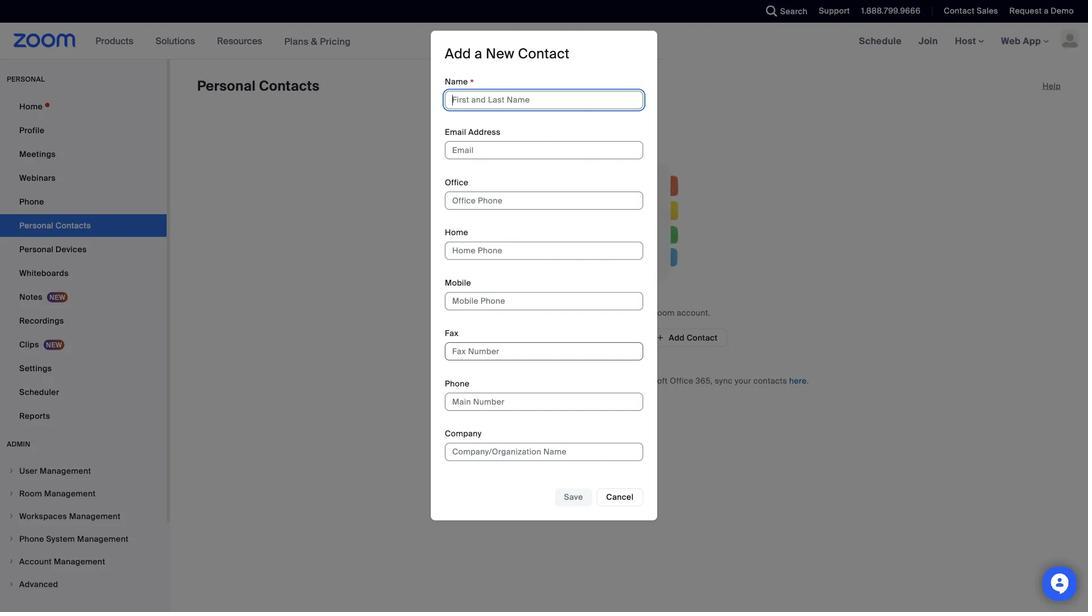 Task type: describe. For each thing, give the bounding box(es) containing it.
Mobile text field
[[445, 292, 643, 310]]

request a demo
[[1010, 6, 1074, 16]]

add for add a new contact
[[445, 45, 471, 63]]

phone link
[[0, 190, 167, 213]]

Company text field
[[445, 443, 643, 461]]

cancel button
[[597, 488, 643, 506]]

email address
[[445, 127, 501, 137]]

personal menu menu
[[0, 95, 167, 428]]

mobile
[[445, 278, 471, 288]]

webinars
[[19, 173, 56, 183]]

new
[[486, 45, 514, 63]]

office inside add a new contact dialog
[[445, 177, 468, 188]]

to
[[624, 307, 631, 318]]

meetings navigation
[[850, 23, 1088, 60]]

personal for personal devices
[[19, 244, 53, 254]]

scheduler
[[19, 387, 59, 397]]

personal contacts
[[197, 77, 320, 95]]

contact sales
[[944, 6, 998, 16]]

here link
[[789, 375, 807, 386]]

personal devices
[[19, 244, 87, 254]]

for google calendar, microsoft exchange, and microsoft office 365, sync your contacts here .
[[449, 375, 809, 386]]

reports link
[[0, 405, 167, 427]]

save button
[[555, 488, 592, 506]]

recordings link
[[0, 309, 167, 332]]

from
[[580, 332, 598, 343]]

no contacts added to your zoom account.
[[548, 307, 710, 318]]

csv
[[601, 332, 617, 343]]

meetings link
[[0, 143, 167, 165]]

settings
[[19, 363, 52, 373]]

contact inside dialog
[[518, 45, 570, 63]]

contact inside button
[[687, 332, 718, 343]]

personal
[[7, 75, 45, 84]]

profile
[[19, 125, 44, 135]]

home inside add a new contact dialog
[[445, 227, 468, 238]]

and
[[614, 375, 629, 386]]

no
[[548, 307, 559, 318]]

admin
[[7, 440, 30, 449]]

add contact
[[669, 332, 718, 343]]

help
[[1043, 81, 1061, 91]]

Email Address text field
[[445, 141, 643, 159]]

name
[[445, 77, 468, 87]]

scheduler link
[[0, 381, 167, 404]]

plans & pricing
[[284, 35, 351, 47]]

account.
[[677, 307, 710, 318]]

whiteboards
[[19, 268, 69, 278]]

recordings
[[19, 315, 64, 326]]

help link
[[1043, 77, 1061, 95]]

add contact button
[[647, 329, 727, 347]]

contacts
[[259, 77, 320, 95]]

file
[[619, 332, 633, 343]]

banner containing schedule
[[0, 23, 1088, 60]]

First and Last Name text field
[[445, 91, 643, 109]]

fax
[[445, 328, 459, 338]]

import from csv file button
[[531, 329, 642, 347]]

1 microsoft from the left
[[533, 375, 570, 386]]

add a new contact
[[445, 45, 570, 63]]

meetings
[[19, 149, 56, 159]]

notes
[[19, 292, 42, 302]]

import from csv file
[[552, 332, 633, 343]]

clips link
[[0, 333, 167, 356]]

save
[[564, 492, 583, 502]]

personal for personal contacts
[[197, 77, 256, 95]]

for
[[449, 375, 462, 386]]

home link
[[0, 95, 167, 118]]

0 horizontal spatial your
[[634, 307, 650, 318]]



Task type: vqa. For each thing, say whether or not it's contained in the screenshot.
Personal Contacts
yes



Task type: locate. For each thing, give the bounding box(es) containing it.
add image for import
[[540, 332, 548, 343]]

0 vertical spatial add
[[445, 45, 471, 63]]

1 horizontal spatial contacts
[[753, 375, 787, 386]]

contacts
[[561, 307, 595, 318], [753, 375, 787, 386]]

1 vertical spatial your
[[735, 375, 751, 386]]

home
[[19, 101, 43, 112], [445, 227, 468, 238]]

0 horizontal spatial add
[[445, 45, 471, 63]]

*
[[470, 77, 474, 90]]

&
[[311, 35, 318, 47]]

google
[[464, 375, 492, 386]]

phone
[[19, 196, 44, 207], [445, 378, 470, 389]]

1 vertical spatial phone
[[445, 378, 470, 389]]

a left new
[[475, 45, 482, 63]]

2 vertical spatial contact
[[687, 332, 718, 343]]

add image down zoom
[[656, 333, 664, 343]]

a for add
[[475, 45, 482, 63]]

0 vertical spatial contacts
[[561, 307, 595, 318]]

zoom logo image
[[14, 33, 76, 48]]

Home text field
[[445, 242, 643, 260]]

cancel
[[606, 492, 634, 502]]

0 vertical spatial personal
[[197, 77, 256, 95]]

contact sales link up meetings 'navigation'
[[944, 6, 998, 16]]

your right to
[[634, 307, 650, 318]]

personal devices link
[[0, 238, 167, 261]]

contact sales link
[[935, 0, 1001, 23], [944, 6, 998, 16]]

personal up whiteboards
[[19, 244, 53, 254]]

1 vertical spatial office
[[670, 375, 693, 386]]

a
[[1044, 6, 1049, 16], [475, 45, 482, 63]]

contact sales link up join
[[935, 0, 1001, 23]]

1 horizontal spatial home
[[445, 227, 468, 238]]

phone inside the personal menu menu
[[19, 196, 44, 207]]

company
[[445, 429, 482, 439]]

import
[[552, 332, 578, 343]]

Phone text field
[[445, 393, 643, 411]]

contacts right no
[[561, 307, 595, 318]]

plans
[[284, 35, 309, 47]]

0 horizontal spatial office
[[445, 177, 468, 188]]

0 vertical spatial phone
[[19, 196, 44, 207]]

schedule link
[[850, 23, 910, 59]]

zoom
[[652, 307, 675, 318]]

plans & pricing link
[[284, 35, 351, 47], [284, 35, 351, 47]]

demo
[[1051, 6, 1074, 16]]

add image
[[540, 332, 548, 343], [656, 333, 664, 343]]

1 horizontal spatial add
[[669, 332, 685, 343]]

1 vertical spatial home
[[445, 227, 468, 238]]

1 horizontal spatial office
[[670, 375, 693, 386]]

phone down fax
[[445, 378, 470, 389]]

admin menu menu
[[0, 460, 167, 596]]

a for request
[[1044, 6, 1049, 16]]

0 horizontal spatial home
[[19, 101, 43, 112]]

add inside button
[[669, 332, 685, 343]]

365,
[[696, 375, 713, 386]]

a inside dialog
[[475, 45, 482, 63]]

join
[[919, 35, 938, 47]]

1 horizontal spatial a
[[1044, 6, 1049, 16]]

1.888.799.9666
[[861, 6, 921, 16]]

personal down the product information navigation
[[197, 77, 256, 95]]

1 horizontal spatial add image
[[656, 333, 664, 343]]

phone down webinars
[[19, 196, 44, 207]]

add
[[445, 45, 471, 63], [669, 332, 685, 343]]

1.888.799.9666 button
[[853, 0, 923, 23], [861, 6, 921, 16]]

1 horizontal spatial personal
[[197, 77, 256, 95]]

1 vertical spatial add
[[669, 332, 685, 343]]

add image for add
[[656, 333, 664, 343]]

0 horizontal spatial personal
[[19, 244, 53, 254]]

1 vertical spatial contact
[[518, 45, 570, 63]]

add image inside button
[[656, 333, 664, 343]]

personal
[[197, 77, 256, 95], [19, 244, 53, 254]]

sync
[[715, 375, 733, 386]]

add for add contact
[[669, 332, 685, 343]]

add inside dialog
[[445, 45, 471, 63]]

address
[[468, 127, 501, 137]]

2 horizontal spatial contact
[[944, 6, 975, 16]]

settings link
[[0, 357, 167, 380]]

profile link
[[0, 119, 167, 142]]

whiteboards link
[[0, 262, 167, 284]]

webinars link
[[0, 167, 167, 189]]

home up profile at the top left
[[19, 101, 43, 112]]

1 vertical spatial a
[[475, 45, 482, 63]]

join link
[[910, 23, 947, 59]]

Office Phone text field
[[445, 192, 643, 210]]

1 horizontal spatial your
[[735, 375, 751, 386]]

calendar,
[[494, 375, 531, 386]]

0 vertical spatial your
[[634, 307, 650, 318]]

home up mobile
[[445, 227, 468, 238]]

here
[[789, 375, 807, 386]]

phone inside add a new contact dialog
[[445, 378, 470, 389]]

product information navigation
[[87, 23, 359, 60]]

add a new contact dialog
[[431, 31, 657, 521]]

1 horizontal spatial contact
[[687, 332, 718, 343]]

name *
[[445, 77, 474, 90]]

add up name
[[445, 45, 471, 63]]

contacts left here "link"
[[753, 375, 787, 386]]

contact
[[944, 6, 975, 16], [518, 45, 570, 63], [687, 332, 718, 343]]

0 vertical spatial contact
[[944, 6, 975, 16]]

0 horizontal spatial phone
[[19, 196, 44, 207]]

contact down account.
[[687, 332, 718, 343]]

Fax text field
[[445, 342, 643, 361]]

add image inside the import from csv file button
[[540, 332, 548, 343]]

your right sync
[[735, 375, 751, 386]]

0 horizontal spatial a
[[475, 45, 482, 63]]

office down email
[[445, 177, 468, 188]]

0 vertical spatial home
[[19, 101, 43, 112]]

devices
[[56, 244, 87, 254]]

notes link
[[0, 286, 167, 308]]

support
[[819, 6, 850, 16]]

0 vertical spatial a
[[1044, 6, 1049, 16]]

add image left import
[[540, 332, 548, 343]]

email
[[445, 127, 466, 137]]

0 horizontal spatial contact
[[518, 45, 570, 63]]

personal inside 'link'
[[19, 244, 53, 254]]

clips
[[19, 339, 39, 350]]

your
[[634, 307, 650, 318], [735, 375, 751, 386]]

1 vertical spatial personal
[[19, 244, 53, 254]]

0 horizontal spatial add image
[[540, 332, 548, 343]]

request a demo link
[[1001, 0, 1088, 23], [1010, 6, 1074, 16]]

contact right new
[[518, 45, 570, 63]]

0 horizontal spatial contacts
[[561, 307, 595, 318]]

microsoft
[[533, 375, 570, 386], [631, 375, 668, 386]]

office
[[445, 177, 468, 188], [670, 375, 693, 386]]

banner
[[0, 23, 1088, 60]]

reports
[[19, 411, 50, 421]]

office left 365,
[[670, 375, 693, 386]]

request
[[1010, 6, 1042, 16]]

1 vertical spatial contacts
[[753, 375, 787, 386]]

.
[[807, 375, 809, 386]]

home inside home 'link'
[[19, 101, 43, 112]]

add down zoom
[[669, 332, 685, 343]]

0 horizontal spatial microsoft
[[533, 375, 570, 386]]

0 vertical spatial office
[[445, 177, 468, 188]]

a left demo
[[1044, 6, 1049, 16]]

schedule
[[859, 35, 902, 47]]

1 horizontal spatial phone
[[445, 378, 470, 389]]

1 horizontal spatial microsoft
[[631, 375, 668, 386]]

microsoft up phone text box
[[533, 375, 570, 386]]

microsoft right and
[[631, 375, 668, 386]]

pricing
[[320, 35, 351, 47]]

contact left "sales"
[[944, 6, 975, 16]]

added
[[597, 307, 622, 318]]

2 microsoft from the left
[[631, 375, 668, 386]]

sales
[[977, 6, 998, 16]]

exchange,
[[572, 375, 612, 386]]

support link
[[810, 0, 853, 23], [819, 6, 850, 16]]



